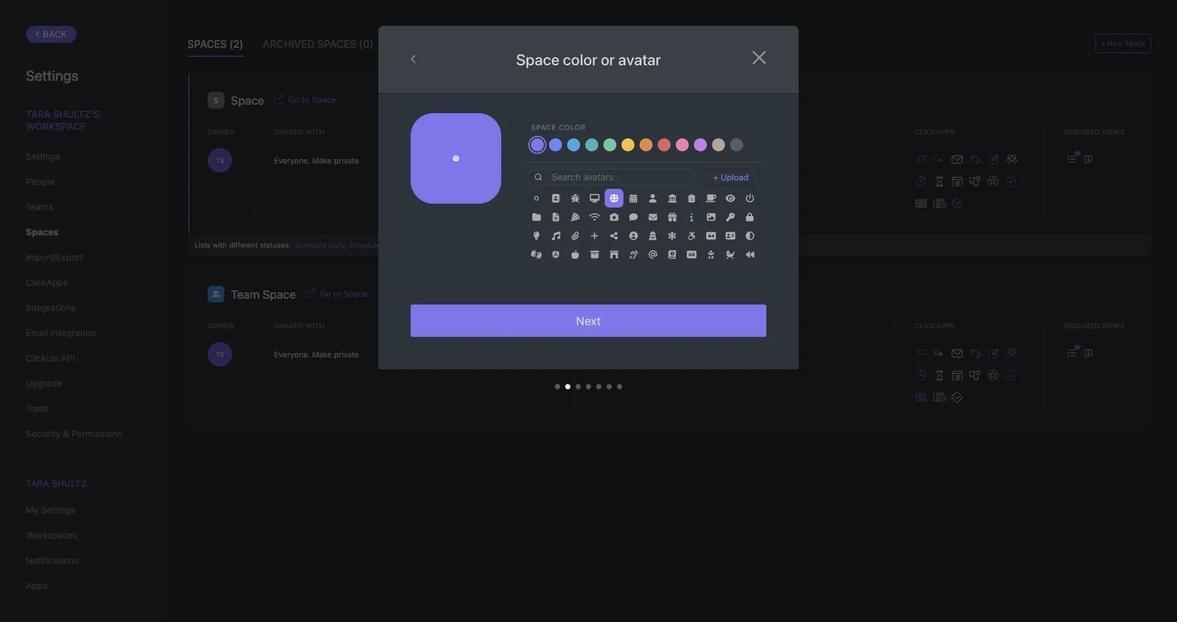 Task type: describe. For each thing, give the bounding box(es) containing it.
views for space
[[1102, 127, 1125, 136]]

go for space
[[288, 95, 299, 105]]

envelope image
[[649, 213, 658, 221]]

lightbulb image
[[534, 232, 540, 240]]

statuses for team space
[[594, 322, 631, 330]]

shultz
[[52, 479, 87, 489]]

permissions
[[72, 429, 122, 439]]

1 schedule from the left
[[295, 241, 327, 249]]

go to space link for team space
[[320, 288, 368, 299]]

apple whole image
[[572, 250, 579, 259]]

spaces right 'inaccessible'
[[468, 38, 507, 50]]

angular image
[[552, 250, 560, 259]]

calendar days image
[[630, 194, 638, 203]]

clickup api link
[[26, 347, 135, 369]]

mug saucer image
[[706, 194, 717, 203]]

clipboard list image
[[689, 194, 695, 203]]

shared for team space
[[274, 322, 304, 330]]

owner for space
[[208, 127, 235, 136]]

bug image
[[571, 194, 580, 203]]

pizza slice image
[[571, 213, 580, 221]]

1 vertical spatial with
[[213, 241, 227, 249]]

settings link
[[26, 146, 135, 168]]

security & permissions
[[26, 429, 122, 439]]

box archive image
[[591, 250, 599, 259]]

o
[[534, 195, 539, 202]]

paperclip image
[[572, 232, 579, 240]]

+ new space
[[1101, 39, 1147, 48]]

owner for team space
[[208, 322, 235, 330]]

integrations
[[26, 303, 76, 313]]

to for team space
[[333, 289, 341, 299]]

spaces left (0)
[[317, 38, 356, 50]]

clickapps inside 'link'
[[26, 277, 68, 288]]

circle half stroke image
[[746, 232, 755, 240]]

team space
[[231, 287, 296, 301]]

make for team space
[[312, 350, 332, 359]]

inaccessible spaces
[[393, 38, 509, 50]]

1 vertical spatial to
[[596, 156, 605, 163]]

required views for team space
[[1064, 322, 1125, 330]]

2 daily from the left
[[383, 241, 399, 249]]

different
[[229, 241, 258, 249]]

my settings
[[26, 505, 76, 516]]

power off image
[[746, 194, 755, 203]]

complete
[[620, 156, 654, 163]]

upgrade
[[26, 378, 62, 389]]

image image
[[707, 213, 716, 221]]

clickapps for team space
[[915, 322, 955, 330]]

eye image
[[726, 194, 736, 203]]

spaces (2)
[[188, 38, 243, 50]]

go to space link for space
[[288, 94, 336, 105]]

book atlas image
[[669, 250, 676, 259]]

rectangle ad image
[[707, 232, 716, 240]]

next button
[[411, 305, 767, 337]]

my
[[26, 505, 39, 516]]

space color or avatar dialog
[[379, 26, 799, 402]]

Search avatars text field
[[552, 170, 691, 185]]

user group image
[[212, 291, 220, 297]]

new
[[1108, 39, 1123, 48]]

baby image
[[708, 250, 715, 259]]

upgrade link
[[26, 373, 135, 395]]

camera image
[[610, 213, 619, 221]]

folder image
[[532, 213, 541, 221]]

lock image
[[747, 213, 754, 221]]

at image
[[649, 250, 658, 259]]

ear listen image
[[630, 250, 638, 259]]

(0)
[[359, 38, 373, 50]]

to do complete
[[596, 156, 654, 163]]

avatar options list
[[527, 189, 760, 358]]

with for space
[[306, 127, 325, 136]]

avatar
[[618, 50, 661, 69]]

people
[[26, 176, 54, 187]]

upload
[[721, 172, 749, 182]]

color for space color
[[559, 123, 586, 131]]

(2)
[[229, 38, 243, 50]]

back link
[[26, 26, 77, 43]]

+ for + upload
[[713, 172, 719, 182]]

&
[[63, 429, 69, 439]]

private for team space
[[334, 350, 359, 359]]

lists with different statuses: schedule daily , schedule daily
[[195, 241, 399, 249]]

everyone. make private for team space
[[274, 350, 359, 359]]

go for team space
[[320, 289, 331, 299]]

desktop image
[[590, 194, 600, 203]]

share nodes image
[[611, 232, 618, 240]]

file lines image
[[553, 213, 559, 221]]

+ upload
[[713, 172, 749, 182]]

user image
[[649, 194, 657, 203]]

0 vertical spatial settings
[[26, 67, 79, 83]]

notifications
[[26, 556, 79, 566]]

integrations link
[[26, 297, 135, 319]]

trash link
[[26, 398, 135, 420]]

security
[[26, 429, 60, 439]]

list item inside avatar options "list"
[[605, 189, 624, 208]]



Task type: vqa. For each thing, say whether or not it's contained in the screenshot.
Sidebar navigation
no



Task type: locate. For each thing, give the bounding box(es) containing it.
required
[[1064, 127, 1100, 136], [1064, 322, 1100, 330]]

1 horizontal spatial globe image
[[610, 194, 619, 203]]

1 vertical spatial required views
[[1064, 322, 1125, 330]]

backward image
[[746, 250, 755, 259]]

spaces down 'teams'
[[26, 227, 59, 237]]

0 vertical spatial make
[[312, 156, 332, 165]]

required for team space
[[1064, 322, 1100, 330]]

1 daily from the left
[[329, 241, 345, 249]]

go to space
[[288, 95, 336, 105], [320, 289, 368, 299]]

2 views from the top
[[1102, 322, 1125, 330]]

daily
[[329, 241, 345, 249], [383, 241, 399, 249]]

required views for space
[[1064, 127, 1125, 136]]

to down lists with different statuses: schedule daily , schedule daily
[[333, 289, 341, 299]]

archived spaces (0)
[[263, 38, 373, 50]]

1 everyone. make private from the top
[[274, 156, 359, 165]]

tara
[[26, 108, 51, 119], [26, 479, 49, 489]]

schedule
[[295, 241, 327, 249], [349, 241, 381, 249]]

clickapps
[[915, 127, 955, 136], [26, 277, 68, 288], [915, 322, 955, 330]]

,
[[345, 241, 347, 249]]

views for team space
[[1102, 322, 1125, 330]]

1 views from the top
[[1102, 127, 1125, 136]]

go down lists with different statuses: schedule daily , schedule daily
[[320, 289, 331, 299]]

trash
[[26, 403, 49, 414]]

space
[[1125, 39, 1147, 48], [516, 50, 560, 69], [231, 93, 264, 107], [312, 95, 336, 105], [531, 123, 557, 131], [263, 287, 296, 301], [344, 289, 368, 299]]

make for space
[[312, 156, 332, 165]]

workspaces
[[26, 530, 77, 541]]

security & permissions link
[[26, 423, 135, 445]]

0 vertical spatial shared with
[[274, 127, 325, 136]]

0 vertical spatial go to space
[[288, 95, 336, 105]]

1 vertical spatial make
[[312, 350, 332, 359]]

1 vertical spatial everyone. make private
[[274, 350, 359, 359]]

1 vertical spatial go
[[320, 289, 331, 299]]

email integration link
[[26, 322, 135, 344]]

private for space
[[334, 156, 359, 165]]

2 private from the top
[[334, 350, 359, 359]]

notifications link
[[26, 550, 135, 572]]

1 vertical spatial owner
[[208, 322, 235, 330]]

0 vertical spatial views
[[1102, 127, 1125, 136]]

teams link
[[26, 196, 135, 218]]

daily right statuses:
[[329, 241, 345, 249]]

color for space color or avatar
[[563, 50, 598, 69]]

settings inside settings link
[[26, 151, 60, 162]]

go to space link down ,
[[320, 288, 368, 299]]

go to space for team space
[[320, 289, 368, 299]]

settings
[[26, 67, 79, 83], [26, 151, 60, 162], [41, 505, 76, 516]]

1 vertical spatial everyone.
[[274, 350, 310, 359]]

go down archived
[[288, 95, 299, 105]]

0 vertical spatial private
[[334, 156, 359, 165]]

settings up people
[[26, 151, 60, 162]]

0 vertical spatial required views
[[1064, 127, 1125, 136]]

go to space link down archived spaces (0)
[[288, 94, 336, 105]]

apps link
[[26, 575, 135, 597]]

1 vertical spatial go to space link
[[320, 288, 368, 299]]

1 horizontal spatial go
[[320, 289, 331, 299]]

go to space down archived spaces (0)
[[288, 95, 336, 105]]

color
[[563, 50, 598, 69], [559, 123, 586, 131]]

clickup
[[26, 353, 58, 364]]

go to space down ,
[[320, 289, 368, 299]]

to
[[302, 95, 310, 105], [596, 156, 605, 163], [333, 289, 341, 299]]

baby carriage image
[[727, 250, 735, 259]]

my settings link
[[26, 500, 135, 522]]

o button
[[527, 189, 546, 208]]

clickup api
[[26, 353, 75, 364]]

0 vertical spatial statuses
[[594, 127, 631, 136]]

2 horizontal spatial to
[[596, 156, 605, 163]]

0 vertical spatial go
[[288, 95, 299, 105]]

tara shultz's workspace
[[26, 108, 100, 132]]

+ for + new space
[[1101, 39, 1106, 48]]

plus image
[[591, 232, 599, 240]]

team
[[231, 287, 260, 301]]

spaces left (2)
[[188, 38, 227, 50]]

1 horizontal spatial daily
[[383, 241, 399, 249]]

next
[[576, 314, 601, 328]]

everyone.
[[274, 156, 310, 165], [274, 350, 310, 359]]

tara up my
[[26, 479, 49, 489]]

everyone. for space
[[274, 156, 310, 165]]

with for team space
[[306, 322, 325, 330]]

shared with
[[274, 127, 325, 136], [274, 322, 325, 330]]

gift image
[[668, 213, 677, 221]]

teams
[[26, 202, 53, 212]]

views
[[1102, 127, 1125, 136], [1102, 322, 1125, 330]]

0 vertical spatial color
[[563, 50, 598, 69]]

1 vertical spatial required
[[1064, 322, 1100, 330]]

2 tara from the top
[[26, 479, 49, 489]]

space color or avatar
[[516, 50, 661, 69]]

2 vertical spatial settings
[[41, 505, 76, 516]]

1 vertical spatial shared
[[274, 322, 304, 330]]

2 required from the top
[[1064, 322, 1100, 330]]

music image
[[552, 232, 560, 240]]

everyone. for team space
[[274, 350, 310, 359]]

private
[[334, 156, 359, 165], [334, 350, 359, 359]]

2 required views from the top
[[1064, 322, 1125, 330]]

settings element
[[0, 0, 162, 622]]

0 vertical spatial with
[[306, 127, 325, 136]]

clickapps link
[[26, 272, 135, 294]]

tara shultz
[[26, 479, 87, 489]]

2 everyone. from the top
[[274, 350, 310, 359]]

shared for space
[[274, 127, 304, 136]]

1 shared with from the top
[[274, 127, 325, 136]]

go to space link
[[288, 94, 336, 105], [320, 288, 368, 299]]

address card image
[[726, 232, 736, 240]]

1 owner from the top
[[208, 127, 235, 136]]

1 vertical spatial tara
[[26, 479, 49, 489]]

color options list
[[529, 136, 759, 154]]

import/export link
[[26, 247, 135, 269]]

daily right ,
[[383, 241, 399, 249]]

clickapps for space
[[915, 127, 955, 136]]

import/export
[[26, 252, 83, 263]]

settings right my
[[41, 505, 76, 516]]

wifi image
[[590, 213, 600, 221]]

accessible icon image
[[688, 232, 696, 240]]

1 vertical spatial globe image
[[610, 194, 619, 203]]

statuses
[[594, 127, 631, 136], [594, 322, 631, 330]]

everyone. make private
[[274, 156, 359, 165], [274, 350, 359, 359]]

landmark image
[[668, 194, 677, 203]]

2 schedule from the left
[[349, 241, 381, 249]]

archived
[[263, 38, 315, 50]]

snowflake image
[[669, 232, 676, 240]]

1 tara from the top
[[26, 108, 51, 119]]

1 statuses from the top
[[594, 127, 631, 136]]

to for space
[[302, 95, 310, 105]]

1 everyone. from the top
[[274, 156, 310, 165]]

0 horizontal spatial globe image
[[453, 155, 459, 162]]

1 horizontal spatial schedule
[[349, 241, 381, 249]]

or
[[601, 50, 615, 69]]

shared with for space
[[274, 127, 325, 136]]

2 owner from the top
[[208, 322, 235, 330]]

2 vertical spatial to
[[333, 289, 341, 299]]

back
[[43, 29, 67, 39]]

1 private from the top
[[334, 156, 359, 165]]

1 vertical spatial private
[[334, 350, 359, 359]]

statuses for space
[[594, 127, 631, 136]]

tara for tara shultz's workspace
[[26, 108, 51, 119]]

2 vertical spatial clickapps
[[915, 322, 955, 330]]

shared
[[274, 127, 304, 136], [274, 322, 304, 330]]

0 vertical spatial go to space link
[[288, 94, 336, 105]]

+
[[1101, 39, 1106, 48], [713, 172, 719, 182]]

tara for tara shultz
[[26, 479, 49, 489]]

1 vertical spatial color
[[559, 123, 586, 131]]

tara inside tara shultz's workspace
[[26, 108, 51, 119]]

+ inside 'space color or avatar' dialog
[[713, 172, 719, 182]]

2 statuses from the top
[[594, 322, 631, 330]]

email
[[26, 328, 48, 338]]

1 vertical spatial +
[[713, 172, 719, 182]]

1 horizontal spatial to
[[333, 289, 341, 299]]

1 vertical spatial statuses
[[594, 322, 631, 330]]

required views
[[1064, 127, 1125, 136], [1064, 322, 1125, 330]]

globe image
[[453, 155, 459, 162], [610, 194, 619, 203]]

0 horizontal spatial schedule
[[295, 241, 327, 249]]

space color
[[531, 123, 586, 131]]

go to space for space
[[288, 95, 336, 105]]

tara up "workspace"
[[26, 108, 51, 119]]

hands asl interpreting image
[[531, 250, 542, 259]]

1 vertical spatial clickapps
[[26, 277, 68, 288]]

0 vertical spatial everyone.
[[274, 156, 310, 165]]

1 required views from the top
[[1064, 127, 1125, 136]]

audio description image
[[687, 250, 697, 259]]

1 make from the top
[[312, 156, 332, 165]]

0 vertical spatial required
[[1064, 127, 1100, 136]]

archway image
[[610, 250, 619, 259]]

workspaces link
[[26, 525, 135, 547]]

+ left new
[[1101, 39, 1106, 48]]

1 vertical spatial shared with
[[274, 322, 325, 330]]

1 vertical spatial settings
[[26, 151, 60, 162]]

+ left upload
[[713, 172, 719, 182]]

1 horizontal spatial +
[[1101, 39, 1106, 48]]

people link
[[26, 171, 135, 193]]

email integration
[[26, 328, 96, 338]]

0 vertical spatial shared
[[274, 127, 304, 136]]

go
[[288, 95, 299, 105], [320, 289, 331, 299]]

0 vertical spatial to
[[302, 95, 310, 105]]

statuses:
[[260, 241, 291, 249]]

shared with for team space
[[274, 322, 325, 330]]

apps
[[26, 581, 47, 592]]

spaces link
[[26, 221, 135, 243]]

settings inside my settings link
[[41, 505, 76, 516]]

0 horizontal spatial to
[[302, 95, 310, 105]]

lists
[[195, 241, 211, 249]]

shultz's
[[53, 108, 100, 119]]

to down archived spaces (0)
[[302, 95, 310, 105]]

2 shared with from the top
[[274, 322, 325, 330]]

settings down back link
[[26, 67, 79, 83]]

0 horizontal spatial daily
[[329, 241, 345, 249]]

1 vertical spatial go to space
[[320, 289, 368, 299]]

0 horizontal spatial +
[[713, 172, 719, 182]]

integration
[[51, 328, 96, 338]]

list item
[[605, 189, 624, 208]]

2 everyone. make private from the top
[[274, 350, 359, 359]]

info image
[[690, 213, 694, 221]]

2 shared from the top
[[274, 322, 304, 330]]

schedule right ,
[[349, 241, 381, 249]]

2 make from the top
[[312, 350, 332, 359]]

0 horizontal spatial go
[[288, 95, 299, 105]]

do
[[606, 156, 615, 163]]

1 required from the top
[[1064, 127, 1100, 136]]

owner
[[208, 127, 235, 136], [208, 322, 235, 330]]

api
[[61, 353, 75, 364]]

inaccessible
[[393, 38, 465, 50]]

address book image
[[552, 194, 560, 203]]

to left do
[[596, 156, 605, 163]]

circle user image
[[630, 232, 638, 240]]

0 vertical spatial owner
[[208, 127, 235, 136]]

0 vertical spatial clickapps
[[915, 127, 955, 136]]

make
[[312, 156, 332, 165], [312, 350, 332, 359]]

user secret image
[[649, 232, 657, 240]]

0 vertical spatial tara
[[26, 108, 51, 119]]

spaces inside 'link'
[[26, 227, 59, 237]]

1 shared from the top
[[274, 127, 304, 136]]

everyone. make private for space
[[274, 156, 359, 165]]

0 vertical spatial everyone. make private
[[274, 156, 359, 165]]

2 vertical spatial with
[[306, 322, 325, 330]]

required for space
[[1064, 127, 1100, 136]]

schedule left ,
[[295, 241, 327, 249]]

with
[[306, 127, 325, 136], [213, 241, 227, 249], [306, 322, 325, 330]]

key image
[[727, 213, 735, 221]]

workspace
[[26, 121, 86, 132]]

0 vertical spatial globe image
[[453, 155, 459, 162]]

1 vertical spatial views
[[1102, 322, 1125, 330]]

spaces
[[188, 38, 227, 50], [317, 38, 356, 50], [468, 38, 507, 50], [26, 227, 59, 237]]

0 vertical spatial +
[[1101, 39, 1106, 48]]

comment image
[[630, 213, 638, 221]]



